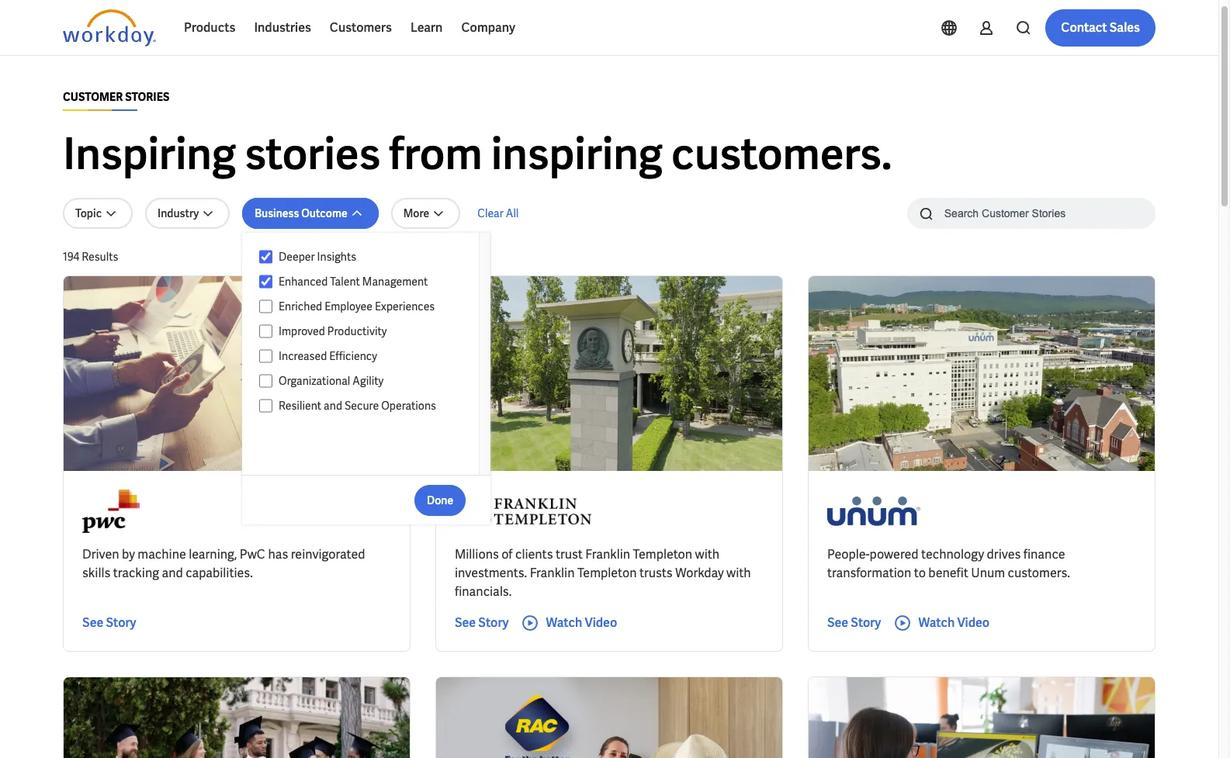 Task type: vqa. For each thing, say whether or not it's contained in the screenshot.
134
no



Task type: locate. For each thing, give the bounding box(es) containing it.
story down financials.
[[479, 615, 509, 631]]

1 horizontal spatial watch video
[[919, 615, 990, 631]]

see story link
[[82, 614, 136, 633], [455, 614, 509, 633], [828, 614, 882, 633]]

None checkbox
[[260, 275, 273, 289], [260, 300, 273, 314], [260, 374, 273, 388], [260, 275, 273, 289], [260, 300, 273, 314], [260, 374, 273, 388]]

customers.
[[672, 126, 893, 182], [1008, 565, 1071, 582]]

pricewaterhousecoopers global licensing services corporation (pwc) image
[[82, 490, 139, 534]]

learn button
[[401, 9, 452, 47]]

learn
[[411, 19, 443, 36]]

watch video link for franklin
[[521, 614, 618, 633]]

2 see from the left
[[455, 615, 476, 631]]

tracking
[[113, 565, 159, 582]]

increased efficiency
[[279, 349, 377, 363]]

see story link down financials.
[[455, 614, 509, 633]]

see story link down 'transformation'
[[828, 614, 882, 633]]

1 watch video link from the left
[[521, 614, 618, 633]]

trust
[[556, 547, 583, 563]]

watch video for franklin
[[546, 615, 618, 631]]

watch video down millions of clients trust franklin templeton with investments. franklin templeton trusts workday with financials. on the bottom
[[546, 615, 618, 631]]

0 horizontal spatial video
[[585, 615, 618, 631]]

done
[[427, 494, 454, 507]]

1 horizontal spatial video
[[958, 615, 990, 631]]

2 video from the left
[[958, 615, 990, 631]]

templeton
[[633, 547, 693, 563], [578, 565, 637, 582]]

1 horizontal spatial franklin
[[586, 547, 631, 563]]

enhanced talent management link
[[273, 273, 465, 291]]

technology
[[922, 547, 985, 563]]

1 horizontal spatial with
[[727, 565, 751, 582]]

2 horizontal spatial see
[[828, 615, 849, 631]]

watch video link
[[521, 614, 618, 633], [894, 614, 990, 633]]

1 horizontal spatial customers.
[[1008, 565, 1071, 582]]

and down the organizational agility
[[324, 399, 342, 413]]

1 video from the left
[[585, 615, 618, 631]]

see down 'transformation'
[[828, 615, 849, 631]]

deeper
[[279, 250, 315, 264]]

templeton down trust
[[578, 565, 637, 582]]

see down skills
[[82, 615, 103, 631]]

video down millions of clients trust franklin templeton with investments. franklin templeton trusts workday with financials. on the bottom
[[585, 615, 618, 631]]

from
[[389, 126, 483, 182]]

business outcome
[[255, 207, 348, 221]]

1 vertical spatial customers.
[[1008, 565, 1071, 582]]

2 see story link from the left
[[455, 614, 509, 633]]

with up workday
[[695, 547, 720, 563]]

2 horizontal spatial see story link
[[828, 614, 882, 633]]

contact
[[1062, 19, 1108, 36]]

video down unum at the bottom
[[958, 615, 990, 631]]

watch for franklin
[[546, 615, 583, 631]]

see story link down skills
[[82, 614, 136, 633]]

drives
[[987, 547, 1021, 563]]

0 vertical spatial franklin
[[586, 547, 631, 563]]

1 horizontal spatial watch video link
[[894, 614, 990, 633]]

2 horizontal spatial see story
[[828, 615, 882, 631]]

templeton up trusts
[[633, 547, 693, 563]]

franklin right trust
[[586, 547, 631, 563]]

see story down financials.
[[455, 615, 509, 631]]

capabilities.
[[186, 565, 253, 582]]

watch
[[546, 615, 583, 631], [919, 615, 955, 631]]

company
[[462, 19, 516, 36]]

0 horizontal spatial see story link
[[82, 614, 136, 633]]

1 horizontal spatial see story link
[[455, 614, 509, 633]]

3 story from the left
[[851, 615, 882, 631]]

watch video link down benefit at the bottom of page
[[894, 614, 990, 633]]

watch for unum
[[919, 615, 955, 631]]

organizational agility
[[279, 374, 384, 388]]

see story
[[82, 615, 136, 631], [455, 615, 509, 631], [828, 615, 882, 631]]

2 watch video link from the left
[[894, 614, 990, 633]]

0 horizontal spatial watch video
[[546, 615, 618, 631]]

0 horizontal spatial story
[[106, 615, 136, 631]]

see story link for people-powered technology drives finance transformation to benefit unum customers.
[[828, 614, 882, 633]]

powered
[[870, 547, 919, 563]]

talent
[[330, 275, 360, 289]]

watch down benefit at the bottom of page
[[919, 615, 955, 631]]

people-powered technology drives finance transformation to benefit unum customers.
[[828, 547, 1071, 582]]

stories
[[125, 90, 170, 104]]

1 horizontal spatial story
[[479, 615, 509, 631]]

industry button
[[145, 198, 230, 229]]

millions of clients trust franklin templeton with investments. franklin templeton trusts workday with financials.
[[455, 547, 751, 600]]

0 vertical spatial with
[[695, 547, 720, 563]]

1 watch video from the left
[[546, 615, 618, 631]]

improved productivity link
[[273, 322, 465, 341]]

unum image
[[828, 490, 921, 534]]

more button
[[391, 198, 461, 229]]

and
[[324, 399, 342, 413], [162, 565, 183, 582]]

with right workday
[[727, 565, 751, 582]]

0 horizontal spatial see story
[[82, 615, 136, 631]]

increased efficiency link
[[273, 347, 465, 366]]

customer stories
[[63, 90, 170, 104]]

clear
[[478, 207, 504, 221]]

efficiency
[[329, 349, 377, 363]]

1 horizontal spatial and
[[324, 399, 342, 413]]

industries
[[254, 19, 311, 36]]

1 horizontal spatial see story
[[455, 615, 509, 631]]

franklin
[[586, 547, 631, 563], [530, 565, 575, 582]]

1 watch from the left
[[546, 615, 583, 631]]

stories
[[245, 126, 381, 182]]

and down machine
[[162, 565, 183, 582]]

2 see story from the left
[[455, 615, 509, 631]]

0 vertical spatial customers.
[[672, 126, 893, 182]]

driven
[[82, 547, 119, 563]]

skills
[[82, 565, 110, 582]]

Search Customer Stories text field
[[936, 200, 1126, 227]]

topic button
[[63, 198, 133, 229]]

0 horizontal spatial watch video link
[[521, 614, 618, 633]]

watch video for unum
[[919, 615, 990, 631]]

with
[[695, 547, 720, 563], [727, 565, 751, 582]]

1 vertical spatial templeton
[[578, 565, 637, 582]]

more
[[404, 207, 430, 221]]

watch video down benefit at the bottom of page
[[919, 615, 990, 631]]

story for millions of clients trust franklin templeton with investments. franklin templeton trusts workday with financials.
[[479, 615, 509, 631]]

inspiring stories from inspiring customers.
[[63, 126, 893, 182]]

None checkbox
[[260, 250, 273, 264], [260, 325, 273, 339], [260, 349, 273, 363], [260, 399, 273, 413], [260, 250, 273, 264], [260, 325, 273, 339], [260, 349, 273, 363], [260, 399, 273, 413]]

franklin down trust
[[530, 565, 575, 582]]

benefit
[[929, 565, 969, 582]]

story down 'transformation'
[[851, 615, 882, 631]]

1 horizontal spatial see
[[455, 615, 476, 631]]

see story down skills
[[82, 615, 136, 631]]

and inside driven by machine learning, pwc has reinvigorated skills tracking and capabilities.
[[162, 565, 183, 582]]

business
[[255, 207, 299, 221]]

video for unum
[[958, 615, 990, 631]]

organizational
[[279, 374, 350, 388]]

watch down millions of clients trust franklin templeton with investments. franklin templeton trusts workday with financials. on the bottom
[[546, 615, 583, 631]]

2 watch from the left
[[919, 615, 955, 631]]

secure
[[345, 399, 379, 413]]

of
[[502, 547, 513, 563]]

industries button
[[245, 9, 321, 47]]

2 watch video from the left
[[919, 615, 990, 631]]

0 horizontal spatial customers.
[[672, 126, 893, 182]]

3 see story link from the left
[[828, 614, 882, 633]]

1 horizontal spatial watch
[[919, 615, 955, 631]]

1 see story link from the left
[[82, 614, 136, 633]]

story
[[106, 615, 136, 631], [479, 615, 509, 631], [851, 615, 882, 631]]

deeper insights link
[[273, 248, 465, 266]]

0 horizontal spatial franklin
[[530, 565, 575, 582]]

customers button
[[321, 9, 401, 47]]

video
[[585, 615, 618, 631], [958, 615, 990, 631]]

0 horizontal spatial see
[[82, 615, 103, 631]]

franklin templeton companies, llc image
[[455, 490, 592, 534]]

trusts
[[640, 565, 673, 582]]

1 see from the left
[[82, 615, 103, 631]]

story down tracking
[[106, 615, 136, 631]]

go to the homepage image
[[63, 9, 156, 47]]

improved productivity
[[279, 325, 387, 339]]

0 horizontal spatial and
[[162, 565, 183, 582]]

2 story from the left
[[479, 615, 509, 631]]

see story link for millions of clients trust franklin templeton with investments. franklin templeton trusts workday with financials.
[[455, 614, 509, 633]]

0 horizontal spatial watch
[[546, 615, 583, 631]]

watch video link down millions of clients trust franklin templeton with investments. franklin templeton trusts workday with financials. on the bottom
[[521, 614, 618, 633]]

1 vertical spatial and
[[162, 565, 183, 582]]

0 vertical spatial and
[[324, 399, 342, 413]]

2 horizontal spatial story
[[851, 615, 882, 631]]

watch video
[[546, 615, 618, 631], [919, 615, 990, 631]]

see story down 'transformation'
[[828, 615, 882, 631]]

story for people-powered technology drives finance transformation to benefit unum customers.
[[851, 615, 882, 631]]

see down financials.
[[455, 615, 476, 631]]

3 see story from the left
[[828, 615, 882, 631]]

3 see from the left
[[828, 615, 849, 631]]

products button
[[175, 9, 245, 47]]

1 see story from the left
[[82, 615, 136, 631]]

see
[[82, 615, 103, 631], [455, 615, 476, 631], [828, 615, 849, 631]]

has
[[268, 547, 288, 563]]



Task type: describe. For each thing, give the bounding box(es) containing it.
resilient and secure operations link
[[273, 397, 465, 415]]

learning,
[[189, 547, 237, 563]]

company button
[[452, 9, 525, 47]]

1 vertical spatial with
[[727, 565, 751, 582]]

enhanced talent management
[[279, 275, 428, 289]]

enriched employee experiences
[[279, 300, 435, 314]]

productivity
[[328, 325, 387, 339]]

0 vertical spatial templeton
[[633, 547, 693, 563]]

enhanced
[[279, 275, 328, 289]]

see story for millions of clients trust franklin templeton with investments. franklin templeton trusts workday with financials.
[[455, 615, 509, 631]]

0 horizontal spatial with
[[695, 547, 720, 563]]

improved
[[279, 325, 325, 339]]

millions
[[455, 547, 499, 563]]

deeper insights
[[279, 250, 357, 264]]

pwc
[[240, 547, 266, 563]]

1 story from the left
[[106, 615, 136, 631]]

inspiring
[[491, 126, 663, 182]]

people-
[[828, 547, 870, 563]]

video for franklin
[[585, 615, 618, 631]]

194
[[63, 250, 79, 264]]

by
[[122, 547, 135, 563]]

operations
[[381, 399, 436, 413]]

see for people-powered technology drives finance transformation to benefit unum customers.
[[828, 615, 849, 631]]

agility
[[353, 374, 384, 388]]

business outcome button
[[242, 198, 379, 229]]

management
[[363, 275, 428, 289]]

inspiring
[[63, 126, 236, 182]]

employee
[[325, 300, 373, 314]]

1 vertical spatial franklin
[[530, 565, 575, 582]]

contact sales
[[1062, 19, 1141, 36]]

financials.
[[455, 584, 512, 600]]

machine
[[138, 547, 186, 563]]

finance
[[1024, 547, 1066, 563]]

see for millions of clients trust franklin templeton with investments. franklin templeton trusts workday with financials.
[[455, 615, 476, 631]]

customer
[[63, 90, 123, 104]]

sales
[[1110, 19, 1141, 36]]

investments.
[[455, 565, 527, 582]]

reinvigorated
[[291, 547, 365, 563]]

outcome
[[301, 207, 348, 221]]

results
[[82, 250, 118, 264]]

watch video link for unum
[[894, 614, 990, 633]]

insights
[[317, 250, 357, 264]]

all
[[506, 207, 519, 221]]

increased
[[279, 349, 327, 363]]

organizational agility link
[[273, 372, 465, 391]]

customers. inside people-powered technology drives finance transformation to benefit unum customers.
[[1008, 565, 1071, 582]]

done button
[[415, 485, 466, 516]]

products
[[184, 19, 236, 36]]

transformation
[[828, 565, 912, 582]]

see story for people-powered technology drives finance transformation to benefit unum customers.
[[828, 615, 882, 631]]

enriched employee experiences link
[[273, 297, 465, 316]]

clear all button
[[473, 198, 524, 229]]

194 results
[[63, 250, 118, 264]]

contact sales link
[[1046, 9, 1156, 47]]

unum
[[972, 565, 1006, 582]]

driven by machine learning, pwc has reinvigorated skills tracking and capabilities.
[[82, 547, 365, 582]]

resilient
[[279, 399, 322, 413]]

resilient and secure operations
[[279, 399, 436, 413]]

workday
[[676, 565, 724, 582]]

clients
[[516, 547, 553, 563]]

clear all
[[478, 207, 519, 221]]

industry
[[158, 207, 199, 221]]

enriched
[[279, 300, 322, 314]]

customers
[[330, 19, 392, 36]]

topic
[[75, 207, 102, 221]]

to
[[915, 565, 926, 582]]

experiences
[[375, 300, 435, 314]]



